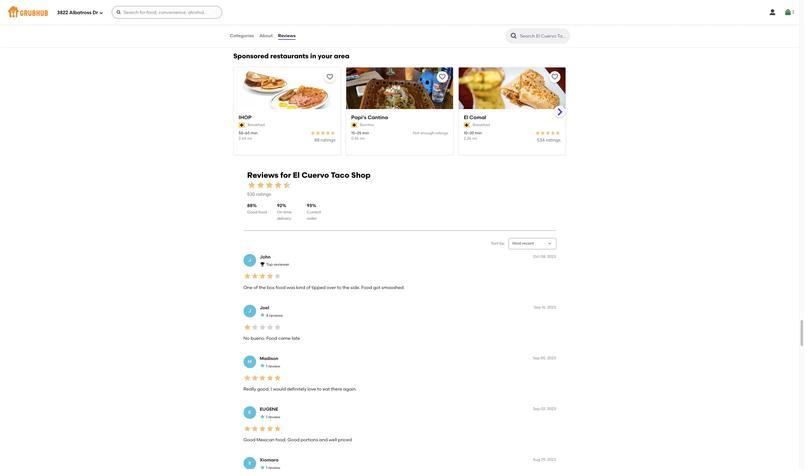 Task type: vqa. For each thing, say whether or not it's contained in the screenshot.
St
no



Task type: locate. For each thing, give the bounding box(es) containing it.
breakfast down ihop
[[248, 123, 265, 127]]

2023 right the 08,
[[547, 254, 556, 259]]

1 horizontal spatial el
[[464, 114, 468, 120]]

the left box
[[259, 285, 266, 290]]

mi for ihop
[[248, 136, 252, 141]]

1 horizontal spatial save this restaurant button
[[437, 71, 448, 83]]

1 vertical spatial 88
[[247, 203, 253, 208]]

eugene
[[260, 407, 278, 412]]

about
[[259, 33, 273, 38]]

delivery
[[277, 216, 291, 221]]

bueno.
[[251, 336, 265, 341]]

papi's cantina
[[351, 114, 388, 120]]

save this restaurant button for papi's
[[437, 71, 448, 83]]

1 mi from the left
[[248, 136, 252, 141]]

1 horizontal spatial min
[[362, 131, 369, 135]]

good
[[247, 210, 258, 214], [244, 437, 256, 443], [288, 437, 300, 443]]

cuervo
[[302, 171, 329, 180]]

reviews
[[278, 33, 296, 38], [247, 171, 279, 180]]

el right for
[[293, 171, 300, 180]]

of
[[254, 285, 258, 290], [306, 285, 311, 290]]

food left on
[[259, 210, 267, 214]]

mi right 2.26
[[473, 136, 477, 141]]

trophy icon image
[[260, 262, 265, 267]]

subscription pass image up "15–25"
[[351, 123, 358, 128]]

1 j from the top
[[248, 257, 251, 263]]

no bueno. food came late
[[244, 336, 300, 341]]

m
[[248, 359, 252, 364]]

88
[[314, 137, 320, 143], [247, 203, 253, 208]]

0 vertical spatial to
[[337, 285, 342, 290]]

88 inside 88 good food
[[247, 203, 253, 208]]

sponsored
[[233, 52, 269, 60]]

review
[[268, 364, 280, 368], [268, 415, 280, 419]]

1 vertical spatial 1
[[266, 415, 268, 419]]

review down madison
[[268, 364, 280, 368]]

food inside 88 good food
[[259, 210, 267, 214]]

0 vertical spatial reviews
[[278, 33, 296, 38]]

star icon image
[[310, 130, 315, 135], [315, 130, 321, 135], [321, 130, 326, 135], [326, 130, 331, 135], [331, 130, 336, 135], [331, 130, 336, 135], [536, 130, 541, 135], [541, 130, 546, 135], [546, 130, 551, 135], [551, 130, 556, 135], [556, 130, 561, 135], [556, 130, 561, 135], [247, 180, 256, 189], [256, 180, 265, 189], [265, 180, 274, 189], [274, 180, 283, 189], [283, 180, 291, 189], [283, 180, 291, 189], [244, 272, 251, 280], [251, 272, 259, 280], [259, 272, 266, 280], [266, 272, 274, 280], [274, 272, 281, 280], [260, 312, 265, 318], [244, 323, 251, 331], [251, 323, 259, 331], [259, 323, 266, 331], [266, 323, 274, 331], [274, 323, 281, 331], [260, 363, 265, 368], [244, 374, 251, 382], [251, 374, 259, 382], [259, 374, 266, 382], [266, 374, 274, 382], [274, 374, 281, 382], [260, 414, 265, 419], [244, 425, 251, 432], [251, 425, 259, 432], [259, 425, 266, 432], [266, 425, 274, 432], [274, 425, 281, 432], [260, 465, 265, 469]]

2023 for priced
[[547, 407, 556, 411]]

top
[[266, 262, 273, 267]]

comal
[[470, 114, 486, 120]]

save this restaurant image
[[439, 73, 446, 81], [551, 73, 559, 81]]

1 vertical spatial food
[[267, 336, 277, 341]]

most recent
[[513, 241, 534, 246]]

ratings right the enough
[[436, 131, 448, 135]]

categories
[[230, 33, 254, 38]]

2 mi from the left
[[360, 136, 365, 141]]

reviews inside button
[[278, 33, 296, 38]]

1 review for madison
[[266, 364, 280, 368]]

2 review from the top
[[268, 415, 280, 419]]

save this restaurant button
[[324, 71, 336, 83], [437, 71, 448, 83], [550, 71, 561, 83]]

mi right 0.46
[[360, 136, 365, 141]]

3822
[[57, 10, 68, 15]]

j left joel on the bottom left of the page
[[248, 308, 251, 314]]

2 save this restaurant button from the left
[[437, 71, 448, 83]]

min
[[251, 131, 258, 135], [362, 131, 369, 135], [475, 131, 482, 135]]

sep left 16,
[[534, 305, 541, 310]]

Sort by: field
[[513, 241, 534, 246]]

0 horizontal spatial save this restaurant image
[[439, 73, 446, 81]]

1 save this restaurant image from the left
[[439, 73, 446, 81]]

taco
[[331, 171, 350, 180]]

min right 55–65 in the top left of the page
[[251, 131, 258, 135]]

88 good food
[[247, 203, 267, 214]]

1 1 review from the top
[[266, 364, 280, 368]]

box
[[267, 285, 275, 290]]

good down 530
[[247, 210, 258, 214]]

1 subscription pass image from the left
[[351, 123, 358, 128]]

min down 'burritos'
[[362, 131, 369, 135]]

1 vertical spatial 1 review
[[266, 415, 280, 419]]

ratings for 88 ratings
[[321, 137, 336, 143]]

88 for 88 ratings
[[314, 137, 320, 143]]

0 vertical spatial review
[[268, 364, 280, 368]]

of right kind
[[306, 285, 311, 290]]

food left got on the bottom left of the page
[[362, 285, 372, 290]]

sep
[[534, 305, 541, 310], [533, 356, 540, 360], [533, 407, 540, 411]]

2 save this restaurant image from the left
[[551, 73, 559, 81]]

2 subscription pass image from the left
[[464, 123, 470, 128]]

ratings left 0.46
[[321, 137, 336, 143]]

not enough ratings
[[413, 131, 448, 135]]

food right box
[[276, 285, 286, 290]]

got
[[373, 285, 381, 290]]

j left trophy icon
[[248, 257, 251, 263]]

0 horizontal spatial the
[[259, 285, 266, 290]]

1 horizontal spatial save this restaurant image
[[551, 73, 559, 81]]

0 horizontal spatial breakfast
[[248, 123, 265, 127]]

1 of from the left
[[254, 285, 258, 290]]

0 horizontal spatial subscription pass image
[[351, 123, 358, 128]]

mi inside 15–25 min 0.46 mi
[[360, 136, 365, 141]]

1 2023 from the top
[[547, 254, 556, 259]]

1 vertical spatial sep
[[533, 356, 540, 360]]

breakfast
[[248, 123, 265, 127], [473, 123, 490, 127]]

1 horizontal spatial to
[[337, 285, 342, 290]]

2023 right 16,
[[547, 305, 556, 310]]

1 horizontal spatial breakfast
[[473, 123, 490, 127]]

one of the box food was kind of tipped over to the side. food got smooshed.
[[244, 285, 405, 290]]

1 horizontal spatial the
[[343, 285, 350, 290]]

1 horizontal spatial food
[[276, 285, 286, 290]]

1 breakfast from the left
[[248, 123, 265, 127]]

for
[[280, 171, 291, 180]]

min inside 10–20 min 2.26 mi
[[475, 131, 482, 135]]

0 horizontal spatial min
[[251, 131, 258, 135]]

2 horizontal spatial save this restaurant button
[[550, 71, 561, 83]]

1 horizontal spatial 88
[[314, 137, 320, 143]]

mi inside 55–65 min 2.64 mi
[[248, 136, 252, 141]]

sep left 05,
[[533, 356, 540, 360]]

2023 for eat
[[547, 356, 556, 360]]

dr
[[93, 10, 98, 15]]

by:
[[500, 241, 505, 246]]

ihop logo image
[[234, 67, 341, 120]]

1 horizontal spatial food
[[362, 285, 372, 290]]

svg image
[[769, 9, 777, 16], [785, 9, 792, 16], [116, 10, 121, 15], [99, 11, 103, 15]]

0 vertical spatial j
[[248, 257, 251, 263]]

88 ratings
[[314, 137, 336, 143]]

1 vertical spatial reviews
[[247, 171, 279, 180]]

papi's cantina link
[[351, 114, 448, 121]]

review for madison
[[268, 364, 280, 368]]

1 vertical spatial to
[[317, 386, 322, 392]]

came
[[278, 336, 291, 341]]

0 vertical spatial 88
[[314, 137, 320, 143]]

to right over
[[337, 285, 342, 290]]

j for john
[[248, 257, 251, 263]]

cantina
[[368, 114, 388, 120]]

4 reviews
[[266, 313, 283, 318]]

mi
[[248, 136, 252, 141], [360, 136, 365, 141], [473, 136, 477, 141]]

1
[[266, 364, 268, 368], [266, 415, 268, 419]]

your
[[318, 52, 332, 60]]

sort by:
[[491, 241, 505, 246]]

93
[[307, 203, 312, 208]]

2 min from the left
[[362, 131, 369, 135]]

0 horizontal spatial of
[[254, 285, 258, 290]]

j
[[248, 257, 251, 263], [248, 308, 251, 314]]

1 min from the left
[[251, 131, 258, 135]]

ratings
[[436, 131, 448, 135], [321, 137, 336, 143], [546, 137, 561, 143], [256, 192, 271, 197]]

1 down madison
[[266, 364, 268, 368]]

reviews up 530 ratings
[[247, 171, 279, 180]]

sponsored restaurants in your area
[[233, 52, 350, 60]]

of right one
[[254, 285, 258, 290]]

1 save this restaurant button from the left
[[324, 71, 336, 83]]

1 vertical spatial review
[[268, 415, 280, 419]]

order
[[307, 216, 317, 221]]

min inside 15–25 min 0.46 mi
[[362, 131, 369, 135]]

0 horizontal spatial el
[[293, 171, 300, 180]]

ratings right 534
[[546, 137, 561, 143]]

2023 right 05,
[[547, 356, 556, 360]]

02,
[[541, 407, 547, 411]]

1 review from the top
[[268, 364, 280, 368]]

review down eugene
[[268, 415, 280, 419]]

534
[[537, 137, 545, 143]]

smooshed.
[[382, 285, 405, 290]]

1 horizontal spatial subscription pass image
[[464, 123, 470, 128]]

aug
[[533, 458, 541, 462]]

3 min from the left
[[475, 131, 482, 135]]

ratings for 534 ratings
[[546, 137, 561, 143]]

1 review for eugene
[[266, 415, 280, 419]]

good mexican food. good portions and well priced
[[244, 437, 352, 443]]

on
[[277, 210, 283, 214]]

time
[[284, 210, 292, 214]]

el left comal
[[464, 114, 468, 120]]

1 review down eugene
[[266, 415, 280, 419]]

2 the from the left
[[343, 285, 350, 290]]

breakfast for el comal
[[473, 123, 490, 127]]

4
[[266, 313, 268, 318]]

2 breakfast from the left
[[473, 123, 490, 127]]

3 mi from the left
[[473, 136, 477, 141]]

john
[[260, 254, 271, 260]]

ihop link
[[239, 114, 336, 121]]

mi inside 10–20 min 2.26 mi
[[473, 136, 477, 141]]

save this restaurant image for el comal
[[551, 73, 559, 81]]

3 2023 from the top
[[547, 356, 556, 360]]

2 j from the top
[[248, 308, 251, 314]]

16,
[[542, 305, 547, 310]]

1 1 from the top
[[266, 364, 268, 368]]

ratings right 530
[[256, 192, 271, 197]]

min inside 55–65 min 2.64 mi
[[251, 131, 258, 135]]

3 save this restaurant button from the left
[[550, 71, 561, 83]]

sep 02, 2023
[[533, 407, 556, 411]]

food left came
[[267, 336, 277, 341]]

88 for 88 good food
[[247, 203, 253, 208]]

2023 right 02,
[[547, 407, 556, 411]]

0 vertical spatial 1 review
[[266, 364, 280, 368]]

reviews
[[269, 313, 283, 318]]

there
[[331, 386, 342, 392]]

min right 10–20
[[475, 131, 482, 135]]

sep left 02,
[[533, 407, 540, 411]]

0 horizontal spatial food
[[259, 210, 267, 214]]

0 horizontal spatial 88
[[247, 203, 253, 208]]

55–65
[[239, 131, 250, 135]]

0 horizontal spatial mi
[[248, 136, 252, 141]]

2 1 review from the top
[[266, 415, 280, 419]]

2 horizontal spatial mi
[[473, 136, 477, 141]]

would
[[273, 386, 286, 392]]

0 horizontal spatial save this restaurant button
[[324, 71, 336, 83]]

breakfast down comal
[[473, 123, 490, 127]]

subscription pass image for el
[[464, 123, 470, 128]]

late
[[292, 336, 300, 341]]

main navigation navigation
[[0, 0, 800, 25]]

2 1 from the top
[[266, 415, 268, 419]]

subscription pass image up 10–20
[[464, 123, 470, 128]]

1 horizontal spatial mi
[[360, 136, 365, 141]]

2 horizontal spatial min
[[475, 131, 482, 135]]

1 horizontal spatial of
[[306, 285, 311, 290]]

1 review down madison
[[266, 364, 280, 368]]

2 2023 from the top
[[547, 305, 556, 310]]

subscription pass image
[[351, 123, 358, 128], [464, 123, 470, 128]]

sep for priced
[[533, 407, 540, 411]]

definitely
[[287, 386, 307, 392]]

mi right the 2.64
[[248, 136, 252, 141]]

1 vertical spatial j
[[248, 308, 251, 314]]

e
[[249, 410, 251, 415]]

to left eat
[[317, 386, 322, 392]]

0 vertical spatial food
[[259, 210, 267, 214]]

the left side.
[[343, 285, 350, 290]]

most
[[513, 241, 522, 246]]

food
[[259, 210, 267, 214], [276, 285, 286, 290]]

2023 right 29,
[[547, 458, 556, 462]]

1 down eugene
[[266, 415, 268, 419]]

save this restaurant button for el
[[550, 71, 561, 83]]

2023
[[547, 254, 556, 259], [547, 305, 556, 310], [547, 356, 556, 360], [547, 407, 556, 411], [547, 458, 556, 462]]

0 vertical spatial 1
[[266, 364, 268, 368]]

4 2023 from the top
[[547, 407, 556, 411]]

food
[[362, 285, 372, 290], [267, 336, 277, 341]]

reviews up restaurants
[[278, 33, 296, 38]]

svg image inside '3' button
[[785, 9, 792, 16]]

2 vertical spatial sep
[[533, 407, 540, 411]]



Task type: describe. For each thing, give the bounding box(es) containing it.
Search for food, convenience, alcohol... search field
[[112, 6, 222, 19]]

subscription pass image
[[239, 123, 245, 128]]

1 vertical spatial el
[[293, 171, 300, 180]]

min for papi's cantina
[[362, 131, 369, 135]]

1 vertical spatial food
[[276, 285, 286, 290]]

x
[[248, 461, 251, 466]]

08,
[[541, 254, 547, 259]]

aug 29, 2023
[[533, 458, 556, 462]]

10–20
[[464, 131, 474, 135]]

no
[[244, 336, 250, 341]]

0 vertical spatial el
[[464, 114, 468, 120]]

sep 05, 2023
[[533, 356, 556, 360]]

caret down icon image
[[547, 241, 552, 246]]

3
[[792, 9, 795, 15]]

1 for madison
[[266, 364, 268, 368]]

2.64
[[239, 136, 246, 141]]

was
[[287, 285, 295, 290]]

3 button
[[785, 7, 795, 18]]

Search El Cuervo Taco Shop search field
[[520, 33, 568, 39]]

92 on time delivery
[[277, 203, 292, 221]]

tipped
[[312, 285, 326, 290]]

ratings for 530 ratings
[[256, 192, 271, 197]]

2.26
[[464, 136, 471, 141]]

well
[[329, 437, 337, 443]]

enough
[[421, 131, 435, 135]]

about button
[[259, 25, 273, 47]]

priced
[[338, 437, 352, 443]]

55–65 min 2.64 mi
[[239, 131, 258, 141]]

subscription pass image for papi's
[[351, 123, 358, 128]]

save this restaurant image for papi's cantina
[[439, 73, 446, 81]]

review for eugene
[[268, 415, 280, 419]]

reviews for reviews for el cuervo taco shop
[[247, 171, 279, 180]]

good inside 88 good food
[[247, 210, 258, 214]]

534 ratings
[[537, 137, 561, 143]]

side.
[[351, 285, 360, 290]]

93 correct order
[[307, 203, 321, 221]]

el comal link
[[464, 114, 561, 121]]

correct
[[307, 210, 321, 214]]

reviews for reviews
[[278, 33, 296, 38]]

1 the from the left
[[259, 285, 266, 290]]

top reviewer
[[266, 262, 289, 267]]

min for el comal
[[475, 131, 482, 135]]

joel
[[260, 305, 269, 310]]

area
[[334, 52, 350, 60]]

15–25 min 0.46 mi
[[351, 131, 369, 141]]

sep for eat
[[533, 356, 540, 360]]

15–25
[[351, 131, 362, 135]]

min for ihop
[[251, 131, 258, 135]]

sort
[[491, 241, 499, 246]]

reviews for el cuervo taco shop
[[247, 171, 371, 180]]

el comal logo image
[[459, 67, 566, 120]]

in
[[310, 52, 316, 60]]

restaurants
[[270, 52, 309, 60]]

portions
[[301, 437, 318, 443]]

good left mexican
[[244, 437, 256, 443]]

shop
[[351, 171, 371, 180]]

recent
[[522, 241, 534, 246]]

really good, i would definitely love to eat there again.
[[244, 386, 357, 392]]

0 vertical spatial food
[[362, 285, 372, 290]]

reviews button
[[278, 25, 296, 47]]

again.
[[343, 386, 357, 392]]

0 horizontal spatial food
[[267, 336, 277, 341]]

i
[[271, 386, 272, 392]]

0 vertical spatial sep
[[534, 305, 541, 310]]

sep 16, 2023
[[534, 305, 556, 310]]

categories button
[[230, 25, 254, 47]]

530 ratings
[[247, 192, 271, 197]]

29,
[[541, 458, 547, 462]]

over
[[327, 285, 336, 290]]

2 of from the left
[[306, 285, 311, 290]]

mi for papi's cantina
[[360, 136, 365, 141]]

breakfast for ihop
[[248, 123, 265, 127]]

good right 'food.'
[[288, 437, 300, 443]]

1 for eugene
[[266, 415, 268, 419]]

el comal
[[464, 114, 486, 120]]

love
[[308, 386, 316, 392]]

really
[[244, 386, 256, 392]]

xiomara
[[260, 458, 279, 463]]

3822 albatross dr
[[57, 10, 98, 15]]

0.46
[[351, 136, 359, 141]]

save this restaurant image
[[326, 73, 334, 81]]

kind
[[296, 285, 305, 290]]

not
[[413, 131, 420, 135]]

burritos
[[360, 123, 374, 127]]

papi's
[[351, 114, 367, 120]]

10–20 min 2.26 mi
[[464, 131, 482, 141]]

mexican
[[257, 437, 275, 443]]

eat
[[323, 386, 330, 392]]

papi's cantina logo image
[[346, 67, 453, 120]]

reviewer
[[274, 262, 289, 267]]

oct 08, 2023
[[533, 254, 556, 259]]

food.
[[276, 437, 287, 443]]

j for joel
[[248, 308, 251, 314]]

search icon image
[[510, 32, 518, 40]]

0 horizontal spatial to
[[317, 386, 322, 392]]

5 2023 from the top
[[547, 458, 556, 462]]

ihop
[[239, 114, 252, 120]]

mi for el comal
[[473, 136, 477, 141]]

good,
[[257, 386, 270, 392]]

2023 for of
[[547, 254, 556, 259]]



